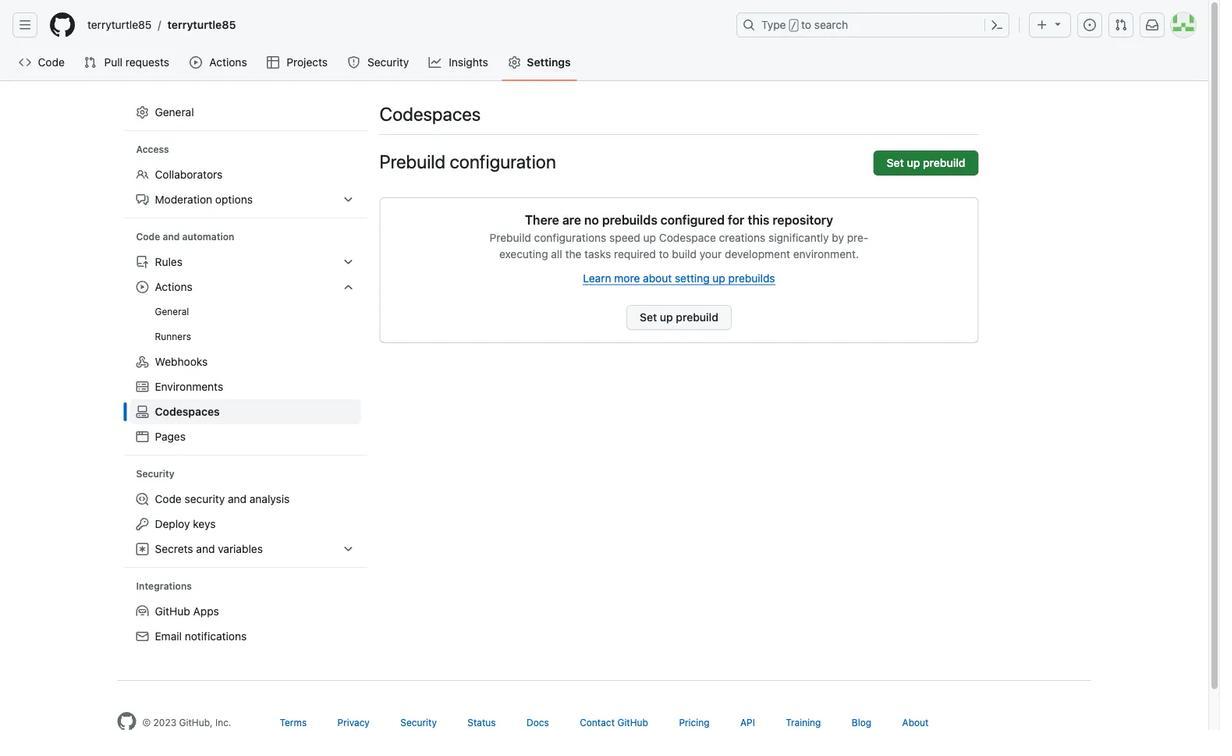 Task type: describe. For each thing, give the bounding box(es) containing it.
search
[[814, 18, 848, 31]]

2 terryturtle85 from the left
[[167, 18, 236, 31]]

gear image
[[508, 56, 521, 69]]

blog link
[[852, 717, 872, 728]]

2 vertical spatial security
[[401, 717, 437, 728]]

required
[[614, 247, 656, 260]]

prebuild for leftmost the set up prebuild link
[[676, 311, 719, 324]]

set up prebuild for leftmost the set up prebuild link
[[640, 311, 719, 324]]

2023
[[153, 717, 176, 728]]

email
[[155, 630, 182, 643]]

and for variables
[[196, 543, 215, 556]]

pricing
[[679, 717, 710, 728]]

by
[[832, 231, 844, 244]]

creations
[[719, 231, 766, 244]]

pull requests
[[104, 56, 169, 69]]

secrets and variables button
[[130, 537, 361, 562]]

0 vertical spatial to
[[801, 18, 812, 31]]

pull requests link
[[78, 51, 177, 74]]

configurations
[[534, 231, 607, 244]]

environment.
[[793, 247, 859, 260]]

code security and analysis
[[155, 493, 290, 506]]

significantly
[[769, 231, 829, 244]]

rules button
[[130, 250, 361, 275]]

secrets and variables
[[155, 543, 263, 556]]

about
[[902, 717, 929, 728]]

0 vertical spatial security link
[[341, 51, 416, 74]]

keys
[[193, 518, 216, 531]]

actions for actions link
[[209, 56, 247, 69]]

api link
[[740, 717, 755, 728]]

2 horizontal spatial and
[[228, 493, 247, 506]]

collaborators
[[155, 168, 223, 181]]

webhooks
[[155, 355, 208, 368]]

projects
[[287, 56, 328, 69]]

environments link
[[130, 375, 361, 399]]

0 vertical spatial security
[[367, 56, 409, 69]]

prebuild inside the there are no prebuilds configured for this repository prebuild configurations speed up codespace creations significantly by pre- executing all the tasks required to build your development environment.
[[490, 231, 531, 244]]

play image
[[190, 56, 202, 69]]

deploy keys
[[155, 518, 216, 531]]

insights
[[449, 56, 488, 69]]

prebuild configuration
[[380, 151, 556, 172]]

notifications
[[185, 630, 247, 643]]

to inside the there are no prebuilds configured for this repository prebuild configurations speed up codespace creations significantly by pre- executing all the tasks required to build your development environment.
[[659, 247, 669, 260]]

runners link
[[130, 325, 361, 350]]

notifications image
[[1146, 19, 1159, 31]]

gear image
[[136, 106, 149, 119]]

there
[[525, 213, 559, 227]]

are
[[562, 213, 581, 227]]

git pull request image inside pull requests link
[[84, 56, 96, 69]]

play image
[[136, 281, 149, 293]]

secrets
[[155, 543, 193, 556]]

there are no prebuilds configured for this repository prebuild configurations speed up codespace creations significantly by pre- executing all the tasks required to build your development environment.
[[490, 213, 869, 260]]

training
[[786, 717, 821, 728]]

1 horizontal spatial git pull request image
[[1115, 19, 1128, 31]]

learn more about setting up prebuilds link
[[583, 272, 775, 284]]

configuration
[[450, 151, 556, 172]]

codespaces image
[[136, 406, 149, 418]]

this
[[748, 213, 770, 227]]

settings link
[[502, 51, 577, 74]]

terryturtle85 / terryturtle85
[[87, 18, 236, 31]]

server image
[[136, 381, 149, 393]]

codespaces link
[[130, 399, 361, 424]]

1 horizontal spatial prebuilds
[[728, 272, 775, 284]]

mail image
[[136, 630, 149, 643]]

collaborators link
[[130, 162, 361, 187]]

triangle down image
[[1052, 18, 1064, 30]]

chevron down image
[[342, 281, 355, 293]]

codescan image
[[136, 493, 149, 506]]

github inside integrations list
[[155, 605, 190, 618]]

options
[[215, 193, 253, 206]]

access
[[136, 144, 169, 155]]

1 general link from the top
[[130, 100, 361, 125]]

github,
[[179, 717, 213, 728]]

projects link
[[261, 51, 335, 74]]

about link
[[902, 717, 929, 728]]

contact github link
[[580, 717, 648, 728]]

code for code security and analysis
[[155, 493, 182, 506]]

2 general link from the top
[[130, 300, 361, 325]]

command palette image
[[991, 19, 1003, 31]]

©
[[142, 717, 151, 728]]

more
[[614, 272, 640, 284]]

deploy keys link
[[130, 512, 361, 537]]

1 general from the top
[[155, 106, 194, 119]]

executing
[[499, 247, 548, 260]]

people image
[[136, 169, 149, 181]]

security
[[185, 493, 225, 506]]

build
[[672, 247, 697, 260]]

set for leftmost the set up prebuild link
[[640, 311, 657, 324]]

integrations list
[[130, 599, 361, 649]]

variables
[[218, 543, 263, 556]]

plus image
[[1036, 19, 1049, 31]]

contact github
[[580, 717, 648, 728]]

deploy
[[155, 518, 190, 531]]

code for code
[[38, 56, 65, 69]]

code security and analysis link
[[130, 487, 361, 512]]

1 vertical spatial homepage image
[[117, 712, 136, 730]]

email notifications link
[[130, 624, 361, 649]]

about
[[643, 272, 672, 284]]

shield image
[[348, 56, 360, 69]]

docs
[[527, 717, 549, 728]]

codespaces inside codespaces link
[[155, 405, 220, 418]]

1 vertical spatial security link
[[401, 717, 437, 728]]

type / to search
[[762, 18, 848, 31]]

graph image
[[429, 56, 441, 69]]

the
[[565, 247, 582, 260]]

privacy link
[[338, 717, 370, 728]]

and for automation
[[163, 231, 180, 242]]



Task type: vqa. For each thing, say whether or not it's contained in the screenshot.
gear image in the Settings link
yes



Task type: locate. For each thing, give the bounding box(es) containing it.
code link
[[12, 51, 71, 74]]

actions link
[[183, 51, 254, 74]]

1 vertical spatial set up prebuild link
[[627, 305, 732, 330]]

hubot image
[[136, 605, 149, 618]]

security
[[367, 56, 409, 69], [136, 469, 175, 479], [401, 717, 437, 728]]

and up the deploy keys link
[[228, 493, 247, 506]]

general
[[155, 106, 194, 119], [155, 306, 189, 317]]

list
[[81, 12, 727, 37]]

key image
[[136, 518, 149, 531]]

1 vertical spatial actions
[[155, 280, 193, 293]]

terryturtle85 up pull
[[87, 18, 152, 31]]

code for code and automation
[[136, 231, 160, 242]]

1 horizontal spatial terryturtle85 link
[[161, 12, 242, 37]]

up inside the there are no prebuilds configured for this repository prebuild configurations speed up codespace creations significantly by pre- executing all the tasks required to build your development environment.
[[643, 231, 656, 244]]

status
[[468, 717, 496, 728]]

no
[[584, 213, 599, 227]]

0 vertical spatial set
[[887, 156, 904, 169]]

1 horizontal spatial to
[[801, 18, 812, 31]]

prebuilds up speed at the top of page
[[602, 213, 658, 227]]

security list
[[130, 487, 361, 562]]

set up prebuild for the top the set up prebuild link
[[887, 156, 966, 169]]

1 horizontal spatial set up prebuild link
[[874, 151, 979, 176]]

code
[[38, 56, 65, 69], [136, 231, 160, 242], [155, 493, 182, 506]]

general right gear icon
[[155, 106, 194, 119]]

tasks
[[585, 247, 611, 260]]

actions for actions 'dropdown button'
[[155, 280, 193, 293]]

0 horizontal spatial actions
[[155, 280, 193, 293]]

and inside dropdown button
[[196, 543, 215, 556]]

0 vertical spatial git pull request image
[[1115, 19, 1128, 31]]

prebuild
[[380, 151, 446, 172], [490, 231, 531, 244]]

code and automation list
[[130, 250, 361, 449]]

1 horizontal spatial terryturtle85
[[167, 18, 236, 31]]

contact
[[580, 717, 615, 728]]

up
[[907, 156, 920, 169], [643, 231, 656, 244], [713, 272, 726, 284], [660, 311, 673, 324]]

security left status
[[401, 717, 437, 728]]

docs link
[[527, 717, 549, 728]]

/ up requests on the top left of the page
[[158, 18, 161, 31]]

1 vertical spatial prebuild
[[490, 231, 531, 244]]

terryturtle85 link
[[81, 12, 158, 37], [161, 12, 242, 37]]

1 horizontal spatial set up prebuild
[[887, 156, 966, 169]]

moderation
[[155, 193, 212, 206]]

development
[[725, 247, 790, 260]]

actions down rules
[[155, 280, 193, 293]]

issue opened image
[[1084, 19, 1096, 31]]

training link
[[786, 717, 821, 728]]

/ for type
[[791, 20, 797, 31]]

1 terryturtle85 link from the left
[[81, 12, 158, 37]]

speed
[[609, 231, 640, 244]]

github up email
[[155, 605, 190, 618]]

rules
[[155, 256, 183, 268]]

0 horizontal spatial prebuild
[[380, 151, 446, 172]]

/ inside type / to search
[[791, 20, 797, 31]]

codespaces down environments
[[155, 405, 220, 418]]

git pull request image left notifications image
[[1115, 19, 1128, 31]]

0 vertical spatial actions
[[209, 56, 247, 69]]

and
[[163, 231, 180, 242], [228, 493, 247, 506], [196, 543, 215, 556]]

apps
[[193, 605, 219, 618]]

1 vertical spatial to
[[659, 247, 669, 260]]

1 vertical spatial general
[[155, 306, 189, 317]]

terryturtle85
[[87, 18, 152, 31], [167, 18, 236, 31]]

prebuild
[[923, 156, 966, 169], [676, 311, 719, 324]]

0 horizontal spatial terryturtle85 link
[[81, 12, 158, 37]]

actions right play image on the top
[[209, 56, 247, 69]]

moderation options button
[[130, 187, 361, 212]]

access list
[[130, 162, 361, 212]]

0 horizontal spatial and
[[163, 231, 180, 242]]

0 horizontal spatial set up prebuild link
[[627, 305, 732, 330]]

api
[[740, 717, 755, 728]]

1 terryturtle85 from the left
[[87, 18, 152, 31]]

0 horizontal spatial terryturtle85
[[87, 18, 152, 31]]

codespace
[[659, 231, 716, 244]]

0 vertical spatial codespaces
[[380, 103, 481, 125]]

homepage image
[[50, 12, 75, 37], [117, 712, 136, 730]]

learn
[[583, 272, 611, 284]]

1 horizontal spatial set
[[887, 156, 904, 169]]

prebuilds inside the there are no prebuilds configured for this repository prebuild configurations speed up codespace creations significantly by pre- executing all the tasks required to build your development environment.
[[602, 213, 658, 227]]

pull
[[104, 56, 123, 69]]

blog
[[852, 717, 872, 728]]

actions list
[[130, 300, 361, 350]]

pricing link
[[679, 717, 710, 728]]

1 vertical spatial security
[[136, 469, 175, 479]]

1 horizontal spatial github
[[618, 717, 648, 728]]

table image
[[267, 56, 279, 69]]

1 vertical spatial prebuild
[[676, 311, 719, 324]]

1 vertical spatial github
[[618, 717, 648, 728]]

2 vertical spatial and
[[196, 543, 215, 556]]

1 horizontal spatial codespaces
[[380, 103, 481, 125]]

general link down actions link
[[130, 100, 361, 125]]

0 vertical spatial set up prebuild
[[887, 156, 966, 169]]

settings
[[527, 56, 571, 69]]

code up rules
[[136, 231, 160, 242]]

integrations
[[136, 581, 192, 592]]

terryturtle85 link up play image on the top
[[161, 12, 242, 37]]

code right code 'image'
[[38, 56, 65, 69]]

pre-
[[847, 231, 869, 244]]

/ right type
[[791, 20, 797, 31]]

1 vertical spatial set
[[640, 311, 657, 324]]

github
[[155, 605, 190, 618], [618, 717, 648, 728]]

actions inside 'dropdown button'
[[155, 280, 193, 293]]

actions
[[209, 56, 247, 69], [155, 280, 193, 293]]

security link left graph image
[[341, 51, 416, 74]]

automation
[[182, 231, 234, 242]]

1 horizontal spatial prebuild
[[923, 156, 966, 169]]

privacy
[[338, 717, 370, 728]]

learn more about setting up prebuilds
[[583, 272, 775, 284]]

2 terryturtle85 link from the left
[[161, 12, 242, 37]]

codespaces
[[380, 103, 481, 125], [155, 405, 220, 418]]

code and automation
[[136, 231, 234, 242]]

general up runners
[[155, 306, 189, 317]]

0 horizontal spatial prebuilds
[[602, 213, 658, 227]]

terryturtle85 link up pull
[[81, 12, 158, 37]]

github apps
[[155, 605, 219, 618]]

1 vertical spatial codespaces
[[155, 405, 220, 418]]

type
[[762, 18, 786, 31]]

2 vertical spatial code
[[155, 493, 182, 506]]

1 horizontal spatial prebuild
[[490, 231, 531, 244]]

environments
[[155, 380, 223, 393]]

homepage image left © on the bottom
[[117, 712, 136, 730]]

your
[[700, 247, 722, 260]]

/
[[158, 18, 161, 31], [791, 20, 797, 31]]

webhook image
[[136, 356, 149, 368]]

1 vertical spatial git pull request image
[[84, 56, 96, 69]]

/ inside terryturtle85 / terryturtle85
[[158, 18, 161, 31]]

terms link
[[280, 717, 307, 728]]

homepage image up the code link
[[50, 12, 75, 37]]

1 vertical spatial and
[[228, 493, 247, 506]]

1 vertical spatial set up prebuild
[[640, 311, 719, 324]]

terms
[[280, 717, 307, 728]]

insights link
[[423, 51, 496, 74]]

0 vertical spatial prebuilds
[[602, 213, 658, 227]]

set for the top the set up prebuild link
[[887, 156, 904, 169]]

analysis
[[250, 493, 290, 506]]

0 horizontal spatial prebuild
[[676, 311, 719, 324]]

codespaces down graph image
[[380, 103, 481, 125]]

all
[[551, 247, 562, 260]]

git pull request image
[[1115, 19, 1128, 31], [84, 56, 96, 69]]

0 horizontal spatial set up prebuild
[[640, 311, 719, 324]]

0 vertical spatial prebuild
[[923, 156, 966, 169]]

code up deploy
[[155, 493, 182, 506]]

0 horizontal spatial git pull request image
[[84, 56, 96, 69]]

0 horizontal spatial codespaces
[[155, 405, 220, 418]]

inc.
[[215, 717, 231, 728]]

setting
[[675, 272, 710, 284]]

general link up webhooks link
[[130, 300, 361, 325]]

1 horizontal spatial and
[[196, 543, 215, 556]]

0 vertical spatial homepage image
[[50, 12, 75, 37]]

/ for terryturtle85
[[158, 18, 161, 31]]

prebuilds down development
[[728, 272, 775, 284]]

1 vertical spatial general link
[[130, 300, 361, 325]]

1 horizontal spatial homepage image
[[117, 712, 136, 730]]

0 horizontal spatial github
[[155, 605, 190, 618]]

email notifications
[[155, 630, 247, 643]]

0 vertical spatial code
[[38, 56, 65, 69]]

0 vertical spatial github
[[155, 605, 190, 618]]

to
[[801, 18, 812, 31], [659, 247, 669, 260]]

for
[[728, 213, 745, 227]]

security link left status
[[401, 717, 437, 728]]

runners
[[155, 331, 191, 342]]

1 horizontal spatial /
[[791, 20, 797, 31]]

0 vertical spatial general
[[155, 106, 194, 119]]

github right the contact
[[618, 717, 648, 728]]

requests
[[125, 56, 169, 69]]

and down keys on the left bottom of the page
[[196, 543, 215, 556]]

0 horizontal spatial set
[[640, 311, 657, 324]]

list containing terryturtle85 / terryturtle85
[[81, 12, 727, 37]]

set
[[887, 156, 904, 169], [640, 311, 657, 324]]

0 vertical spatial prebuild
[[380, 151, 446, 172]]

0 horizontal spatial to
[[659, 247, 669, 260]]

© 2023 github, inc.
[[142, 717, 231, 728]]

1 vertical spatial prebuilds
[[728, 272, 775, 284]]

prebuilds
[[602, 213, 658, 227], [728, 272, 775, 284]]

1 horizontal spatial actions
[[209, 56, 247, 69]]

and up rules
[[163, 231, 180, 242]]

0 horizontal spatial /
[[158, 18, 161, 31]]

0 horizontal spatial homepage image
[[50, 12, 75, 37]]

git pull request image left pull
[[84, 56, 96, 69]]

repository
[[773, 213, 833, 227]]

browser image
[[136, 431, 149, 443]]

2 general from the top
[[155, 306, 189, 317]]

0 vertical spatial set up prebuild link
[[874, 151, 979, 176]]

1 vertical spatial code
[[136, 231, 160, 242]]

general inside actions list
[[155, 306, 189, 317]]

0 vertical spatial general link
[[130, 100, 361, 125]]

actions button
[[130, 275, 361, 300]]

security right shield image
[[367, 56, 409, 69]]

code image
[[19, 56, 31, 69]]

status link
[[468, 717, 496, 728]]

terryturtle85 up play image on the top
[[167, 18, 236, 31]]

to left search
[[801, 18, 812, 31]]

to left the build
[[659, 247, 669, 260]]

pages
[[155, 430, 186, 443]]

0 vertical spatial and
[[163, 231, 180, 242]]

prebuild for the top the set up prebuild link
[[923, 156, 966, 169]]

general link
[[130, 100, 361, 125], [130, 300, 361, 325]]

code inside the security list
[[155, 493, 182, 506]]

security up codescan image at the left bottom of page
[[136, 469, 175, 479]]

moderation options
[[155, 193, 253, 206]]



